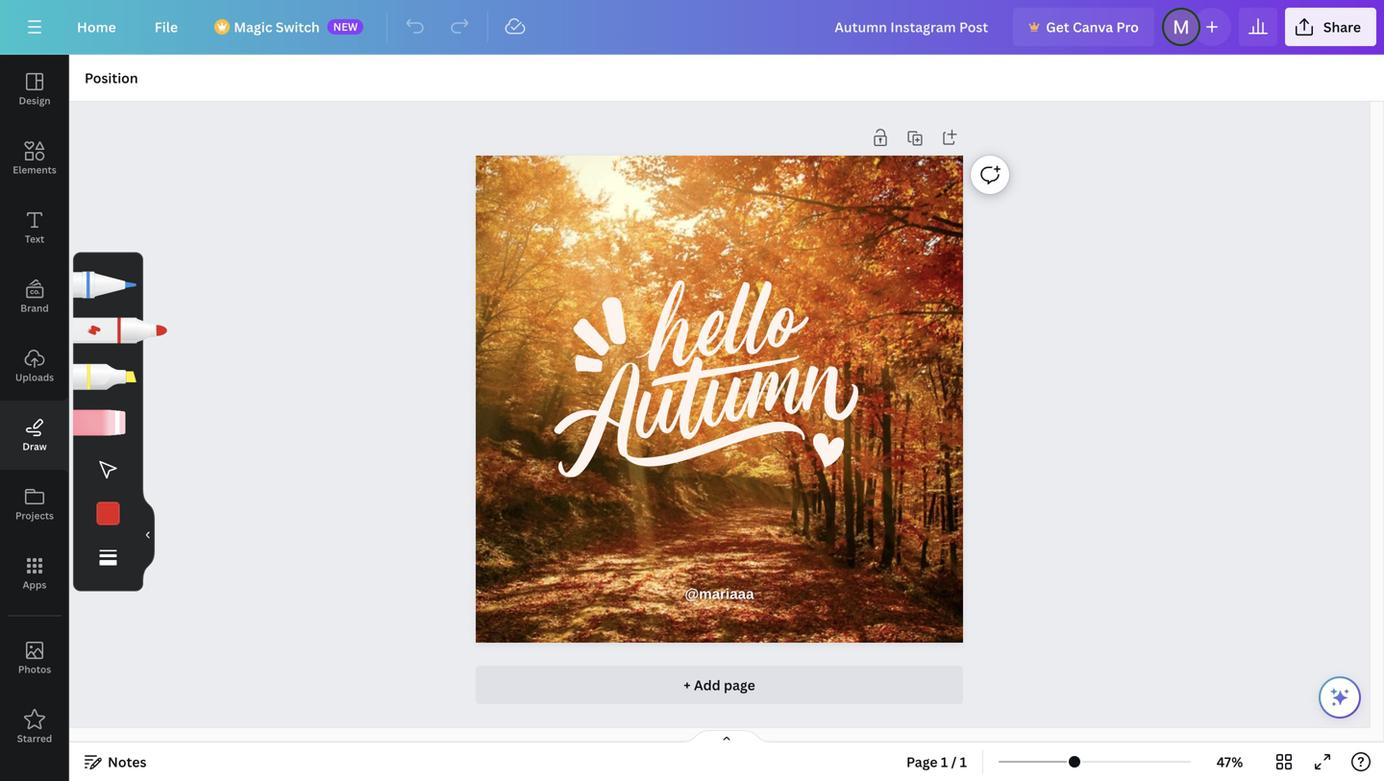 Task type: vqa. For each thing, say whether or not it's contained in the screenshot.
changes inside If we make any material changes to the way we collect, use, store and/or share personal information about children using Canva for Education, we will notify students and their teachers or educational institution of the updated privacy policy by email and/or notification on the Service.
no



Task type: describe. For each thing, give the bounding box(es) containing it.
design button
[[0, 55, 69, 124]]

canva assistant image
[[1329, 687, 1352, 710]]

uploads button
[[0, 332, 69, 401]]

file
[[155, 18, 178, 36]]

text button
[[0, 193, 69, 263]]

apps button
[[0, 539, 69, 609]]

2 1 from the left
[[960, 753, 967, 772]]

page 1 / 1
[[907, 753, 967, 772]]

+ add page
[[684, 676, 756, 695]]

page
[[724, 676, 756, 695]]

uploads
[[15, 371, 54, 384]]

file button
[[139, 8, 193, 46]]

+
[[684, 676, 691, 695]]

@mariaaa
[[685, 586, 754, 603]]

brand button
[[0, 263, 69, 332]]

design
[[19, 94, 51, 107]]

canva
[[1073, 18, 1114, 36]]

projects
[[15, 510, 54, 523]]

notes button
[[77, 747, 154, 778]]

+ add page button
[[476, 666, 964, 705]]

show pages image
[[681, 730, 773, 745]]

get
[[1046, 18, 1070, 36]]



Task type: locate. For each thing, give the bounding box(es) containing it.
brand
[[20, 302, 49, 315]]

pro
[[1117, 18, 1139, 36]]

1 1 from the left
[[941, 753, 948, 772]]

1
[[941, 753, 948, 772], [960, 753, 967, 772]]

magic
[[234, 18, 273, 36]]

add
[[694, 676, 721, 695]]

projects button
[[0, 470, 69, 539]]

draw
[[23, 440, 47, 453]]

starred button
[[0, 693, 69, 763]]

#e7191f image
[[97, 503, 120, 526], [97, 503, 120, 526]]

47% button
[[1199, 747, 1262, 778]]

0 horizontal spatial 1
[[941, 753, 948, 772]]

Design title text field
[[820, 8, 1006, 46]]

position
[[85, 69, 138, 87]]

side panel tab list
[[0, 55, 69, 763]]

main menu bar
[[0, 0, 1385, 55]]

notes
[[108, 753, 147, 772]]

1 horizontal spatial 1
[[960, 753, 967, 772]]

switch
[[276, 18, 320, 36]]

apps
[[23, 579, 47, 592]]

get canva pro
[[1046, 18, 1139, 36]]

elements button
[[0, 124, 69, 193]]

hide image
[[142, 489, 155, 582]]

/
[[952, 753, 957, 772]]

share button
[[1286, 8, 1377, 46]]

magic switch
[[234, 18, 320, 36]]

home
[[77, 18, 116, 36]]

position button
[[77, 63, 146, 93]]

47%
[[1217, 753, 1244, 772]]

page
[[907, 753, 938, 772]]

draw button
[[0, 401, 69, 470]]

share
[[1324, 18, 1362, 36]]

new
[[333, 19, 358, 34]]

photos button
[[0, 624, 69, 693]]

elements
[[13, 163, 56, 176]]

photos
[[18, 663, 51, 676]]

1 left /
[[941, 753, 948, 772]]

home link
[[62, 8, 132, 46]]

1 right /
[[960, 753, 967, 772]]

text
[[25, 233, 44, 246]]

starred
[[17, 733, 52, 746]]

get canva pro button
[[1014, 8, 1155, 46]]



